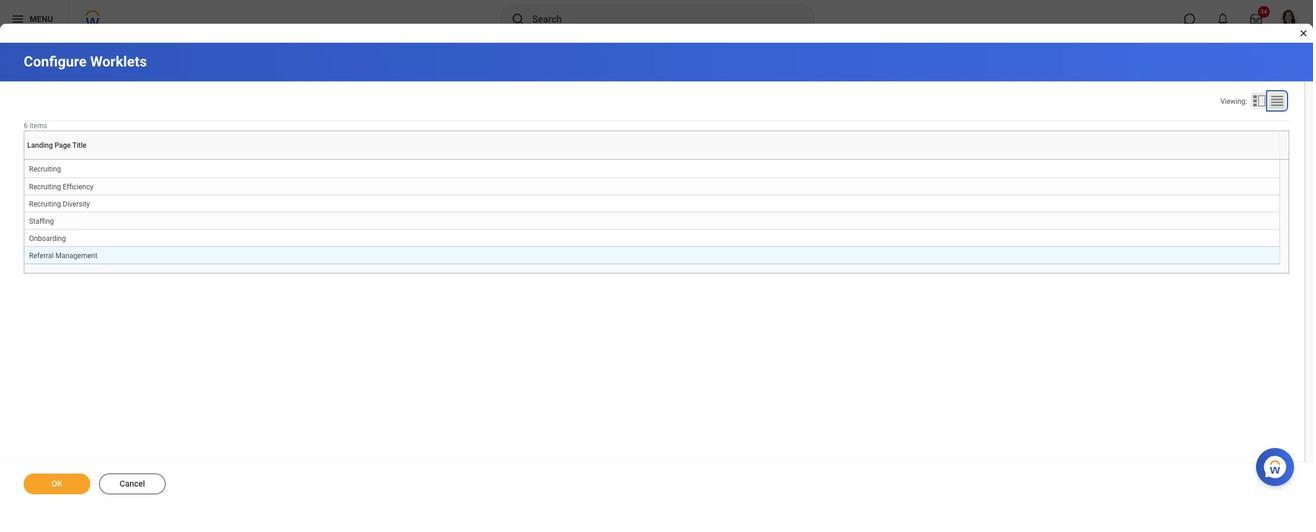Task type: describe. For each thing, give the bounding box(es) containing it.
worklets
[[90, 53, 147, 70]]

recruiting for recruiting efficiency
[[29, 183, 61, 191]]

viewing:
[[1221, 97, 1248, 106]]

row element containing staffing
[[24, 212, 1280, 229]]

row element containing referral management
[[24, 246, 1280, 264]]

cancel
[[120, 479, 145, 489]]

Toggle to List Detail view radio
[[1252, 93, 1269, 109]]

6 items
[[24, 122, 47, 130]]

row element containing recruiting efficiency
[[24, 178, 1280, 195]]

0 horizontal spatial landing
[[27, 141, 53, 149]]

1 horizontal spatial landing
[[649, 159, 652, 160]]

staffing
[[29, 217, 54, 225]]

0 horizontal spatial title
[[72, 141, 87, 149]]

diversity
[[63, 200, 90, 208]]

recruiting for recruiting
[[29, 165, 61, 173]]

inbox large image
[[1251, 13, 1263, 25]]

onboarding
[[29, 234, 66, 243]]

referral
[[29, 252, 54, 260]]

search image
[[511, 12, 525, 26]]

6
[[24, 122, 28, 130]]

0 horizontal spatial landing page title
[[27, 141, 87, 149]]

configure worklets main content
[[0, 43, 1314, 505]]

ok button
[[24, 474, 90, 495]]

management
[[55, 252, 97, 260]]



Task type: locate. For each thing, give the bounding box(es) containing it.
0 horizontal spatial page
[[55, 141, 71, 149]]

items
[[30, 122, 47, 130]]

title
[[72, 141, 87, 149], [653, 159, 654, 160]]

1 recruiting from the top
[[29, 165, 61, 173]]

recruiting efficiency
[[29, 183, 93, 191]]

recruiting up recruiting diversity
[[29, 183, 61, 191]]

landing page title
[[27, 141, 87, 149], [649, 159, 654, 160]]

viewing: option group
[[1221, 93, 1290, 112]]

1 horizontal spatial landing page title
[[649, 159, 654, 160]]

profile logan mcneil element
[[1273, 6, 1307, 32]]

0 vertical spatial recruiting
[[29, 165, 61, 173]]

0 vertical spatial page
[[55, 141, 71, 149]]

efficiency
[[63, 183, 93, 191]]

recruiting
[[29, 165, 61, 173], [29, 183, 61, 191], [29, 200, 61, 208]]

1 vertical spatial recruiting
[[29, 183, 61, 191]]

configure worklets
[[24, 53, 147, 70]]

0 vertical spatial landing page title
[[27, 141, 87, 149]]

1 vertical spatial landing page title
[[649, 159, 654, 160]]

3 row element from the top
[[24, 246, 1280, 264]]

1 vertical spatial row element
[[24, 212, 1280, 229]]

1 row element from the top
[[24, 178, 1280, 195]]

1 horizontal spatial page
[[652, 159, 653, 160]]

cancel button
[[99, 474, 166, 495]]

0 vertical spatial landing
[[27, 141, 53, 149]]

1 vertical spatial page
[[652, 159, 653, 160]]

landing
[[27, 141, 53, 149], [649, 159, 652, 160]]

recruiting up staffing
[[29, 200, 61, 208]]

3 recruiting from the top
[[29, 200, 61, 208]]

recruiting up recruiting efficiency
[[29, 165, 61, 173]]

1 vertical spatial landing
[[649, 159, 652, 160]]

2 vertical spatial recruiting
[[29, 200, 61, 208]]

recruiting for recruiting diversity
[[29, 200, 61, 208]]

notifications large image
[[1218, 13, 1230, 25]]

recruiting diversity
[[29, 200, 90, 208]]

page
[[55, 141, 71, 149], [652, 159, 653, 160]]

Toggle to Grid view radio
[[1269, 93, 1287, 109]]

1 vertical spatial title
[[653, 159, 654, 160]]

workday assistant region
[[1257, 443, 1300, 486]]

0 vertical spatial title
[[72, 141, 87, 149]]

1 horizontal spatial title
[[653, 159, 654, 160]]

0 vertical spatial row element
[[24, 178, 1280, 195]]

landing page title button
[[649, 159, 655, 160]]

2 row element from the top
[[24, 212, 1280, 229]]

row element
[[24, 178, 1280, 195], [24, 212, 1280, 229], [24, 246, 1280, 264]]

configure
[[24, 53, 87, 70]]

2 vertical spatial row element
[[24, 246, 1280, 264]]

configure worklets dialog
[[0, 0, 1314, 505]]

referral management
[[29, 252, 97, 260]]

recruiting inside row element
[[29, 183, 61, 191]]

2 recruiting from the top
[[29, 183, 61, 191]]

ok
[[52, 479, 62, 489]]

close configure worklets image
[[1300, 28, 1309, 38]]



Task type: vqa. For each thing, say whether or not it's contained in the screenshot.
Night Hours
no



